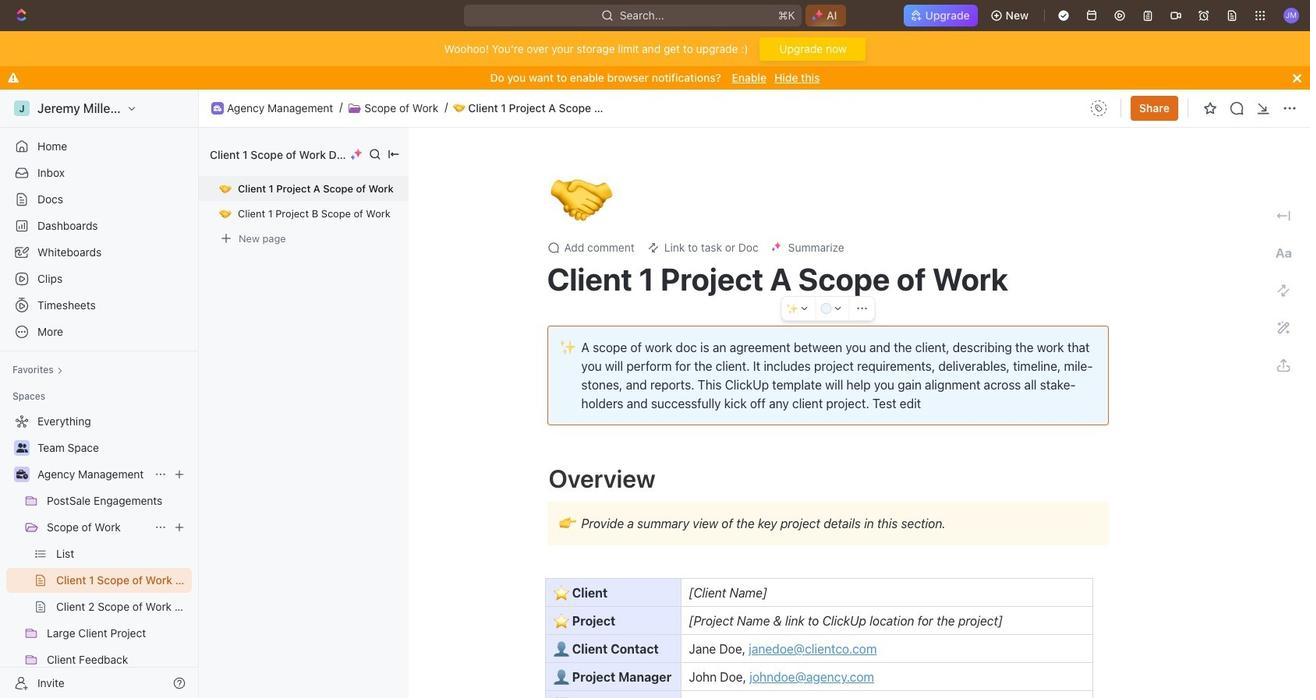 Task type: describe. For each thing, give the bounding box(es) containing it.
sidebar navigation
[[0, 90, 202, 699]]

jeremy miller's workspace, , element
[[14, 101, 30, 116]]

tree inside sidebar navigation
[[6, 410, 192, 699]]



Task type: locate. For each thing, give the bounding box(es) containing it.
tree
[[6, 410, 192, 699]]

blue image
[[821, 303, 832, 314]]

dropdown menu image
[[1087, 96, 1112, 121]]

business time image
[[16, 470, 28, 480]]

user group image
[[16, 444, 28, 453]]

business time image
[[214, 105, 222, 111]]



Task type: vqa. For each thing, say whether or not it's contained in the screenshot.
the top 12 mins
no



